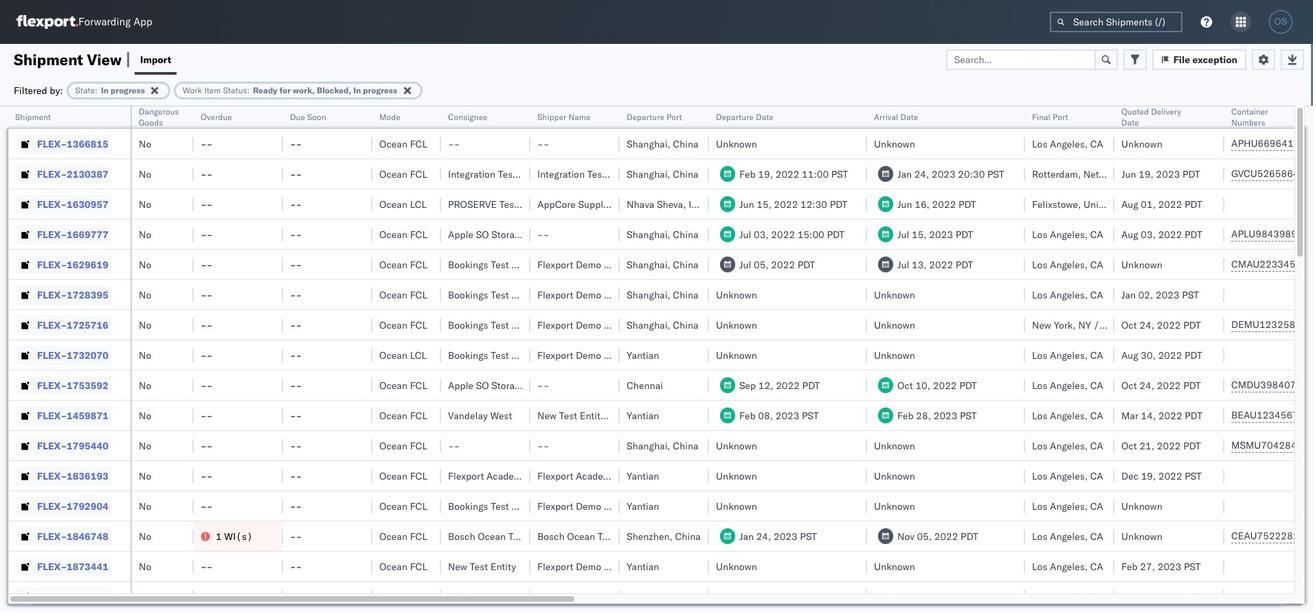 Task type: vqa. For each thing, say whether or not it's contained in the screenshot.


Task type: describe. For each thing, give the bounding box(es) containing it.
demo for nov
[[576, 591, 601, 604]]

container
[[1231, 107, 1268, 117]]

jan 02, 2023 pst
[[1121, 289, 1199, 301]]

2 bosch ocean test from the left
[[537, 531, 616, 543]]

eloi
[[448, 591, 469, 604]]

jul for jul 13, 2022 pdt
[[897, 259, 909, 271]]

flexport demo shipper co. for jan
[[537, 289, 654, 301]]

aug 30, 2022 pdt
[[1121, 349, 1202, 362]]

flex- for 1629619
[[37, 259, 67, 271]]

fcl for flex-1459871
[[410, 410, 427, 422]]

12:30
[[801, 198, 827, 211]]

ocean for 1846748
[[379, 531, 408, 543]]

yantian for feb
[[627, 561, 659, 573]]

china for msmu7042848
[[673, 440, 699, 453]]

oct for cmdu3984074
[[1121, 380, 1137, 392]]

ca for 02,
[[1090, 289, 1103, 301]]

10 ca from the top
[[1090, 501, 1103, 513]]

no for flex-1629619
[[139, 259, 151, 271]]

1 ca from the top
[[1090, 138, 1103, 150]]

pst for jan 02, 2023 pst
[[1182, 289, 1199, 301]]

cmau2233454, d
[[1231, 258, 1313, 271]]

west
[[490, 410, 512, 422]]

shanghai, china for 03,
[[627, 228, 699, 241]]

11 ca from the top
[[1090, 531, 1103, 543]]

mar
[[1121, 410, 1139, 422]]

ca for 19,
[[1090, 470, 1103, 483]]

demo for oct
[[576, 319, 601, 332]]

no for flex-1728395
[[139, 289, 151, 301]]

1 bosch ocean test from the left
[[448, 531, 527, 543]]

eloi test 081801
[[448, 591, 528, 604]]

apple so storage (do not use) for shanghai, china
[[448, 228, 596, 241]]

co. for feb
[[640, 561, 654, 573]]

nov for nov 05, 2022 pdt
[[897, 531, 914, 543]]

jan for jan 02, 2023 pst
[[1121, 289, 1136, 301]]

2 : from the left
[[247, 85, 250, 95]]

aphu6696417
[[1231, 137, 1300, 150]]

11 los from the top
[[1032, 531, 1048, 543]]

1 angeles, from the top
[[1050, 138, 1088, 150]]

aug for aug 03, 2022 pdt
[[1121, 228, 1138, 241]]

14,
[[1141, 410, 1156, 422]]

dangerous goods button
[[132, 104, 189, 129]]

container numbers
[[1231, 107, 1268, 128]]

file exception
[[1173, 53, 1238, 66]]

angeles, for 02,
[[1050, 289, 1088, 301]]

not for shanghai, china
[[550, 228, 569, 241]]

port for departure port
[[667, 112, 682, 122]]

consignee for flex-1728395
[[511, 289, 558, 301]]

jun for jun 19, 2023 pdt
[[1121, 168, 1136, 180]]

angeles, for 24,
[[1050, 380, 1088, 392]]

3 angeles, from the top
[[1050, 259, 1088, 271]]

newark,
[[1102, 319, 1138, 332]]

jan for jan 24, 2023 pst
[[739, 531, 754, 543]]

overdue
[[201, 112, 232, 122]]

flex-1728395
[[37, 289, 108, 301]]

flex- for 1728395
[[37, 289, 67, 301]]

proserve test account
[[448, 198, 556, 211]]

shipper inside shipper name button
[[537, 112, 566, 122]]

quoted delivery date
[[1121, 107, 1181, 128]]

bookings for flex-1629619
[[448, 259, 488, 271]]

ocean fcl for flex-1725716
[[379, 319, 427, 332]]

2023 for jan 24, 2023 20:30 pst
[[932, 168, 956, 180]]

jul for jul 05, 2022 pdt
[[739, 259, 751, 271]]

oct for demu1232588
[[1121, 319, 1137, 332]]

kingdom
[[1115, 198, 1154, 211]]

rotterdam, netherlands
[[1032, 168, 1137, 180]]

1795440
[[67, 440, 108, 453]]

new test entity 2
[[537, 410, 614, 422]]

10 los angeles, ca from the top
[[1032, 501, 1103, 513]]

feb for feb 28, 2023 pst
[[897, 410, 914, 422]]

arrival date
[[874, 112, 918, 122]]

beau1234567, bo
[[1231, 410, 1313, 422]]

item
[[204, 85, 221, 95]]

4 shanghai, from the top
[[627, 259, 670, 271]]

cmdu3984074
[[1231, 379, 1302, 392]]

flex- for 1669777
[[37, 228, 67, 241]]

flex-1753592 button
[[15, 376, 111, 395]]

1 flexport demo shipper co. from the top
[[537, 259, 654, 271]]

gvcu5265864
[[1231, 168, 1299, 180]]

1 shanghai, china from the top
[[627, 138, 699, 150]]

shipper name button
[[531, 109, 606, 123]]

consignee button
[[441, 109, 517, 123]]

flex-1795440
[[37, 440, 108, 453]]

1 los angeles, ca from the top
[[1032, 138, 1103, 150]]

10 angeles, from the top
[[1050, 501, 1088, 513]]

ocean fcl for flex-1854269
[[379, 591, 427, 604]]

10 los from the top
[[1032, 501, 1048, 513]]

11 los angeles, ca from the top
[[1032, 531, 1103, 543]]

15:00
[[798, 228, 824, 241]]

state : in progress
[[75, 85, 145, 95]]

(us)
[[529, 470, 554, 483]]

21,
[[1140, 440, 1155, 453]]

nj
[[1141, 319, 1152, 332]]

ocean fcl for flex-1753592
[[379, 380, 427, 392]]

flex- for 1846748
[[37, 531, 67, 543]]

flex-1795440 button
[[15, 437, 111, 456]]

shenzhen,
[[627, 531, 673, 543]]

feb 28, 2023 pst
[[897, 410, 977, 422]]

bookings test consignee for flex-1725716
[[448, 319, 558, 332]]

yantian for nov
[[627, 591, 659, 604]]

dec 19, 2022 pst
[[1121, 470, 1202, 483]]

resize handle column header for dangerous goods
[[177, 107, 194, 613]]

d
[[1307, 258, 1313, 271]]

consignee for flex-1732070
[[511, 349, 558, 362]]

2 in from the left
[[353, 85, 361, 95]]

los angeles, ca for 27,
[[1032, 561, 1103, 573]]

5 demo from the top
[[576, 501, 601, 513]]

apple for shanghai, china
[[448, 228, 473, 241]]

11:00
[[802, 168, 829, 180]]

vandelay west
[[448, 410, 512, 422]]

1366815
[[67, 138, 108, 150]]

new test entity
[[448, 561, 516, 573]]

flex-1732070 button
[[15, 346, 111, 365]]

3 los from the top
[[1032, 259, 1048, 271]]

2023 for feb 27, 2023 pst
[[1158, 561, 1182, 573]]

30,
[[1141, 349, 1156, 362]]

date inside quoted delivery date
[[1121, 118, 1139, 128]]

Search Shipments (/) text field
[[1050, 12, 1183, 32]]

no for flex-1732070
[[139, 349, 151, 362]]

hl
[[1304, 531, 1313, 543]]

flex- for 1732070
[[37, 349, 67, 362]]

shanghai, for 03,
[[627, 228, 670, 241]]

28, for feb
[[916, 410, 931, 422]]

1 wi(s)
[[216, 531, 253, 543]]

flexport. image
[[16, 15, 78, 29]]

2130387
[[67, 168, 108, 180]]

nhava
[[627, 198, 654, 211]]

shipper for flex-1728395
[[604, 289, 638, 301]]

ocean for 1873441
[[379, 561, 408, 573]]

jun 15, 2022 12:30 pdt
[[739, 198, 848, 211]]

shipment view
[[14, 50, 122, 69]]

shanghai, china for 02,
[[627, 289, 699, 301]]

4 yantian from the top
[[627, 501, 659, 513]]

2023 for feb 08, 2023 pst
[[776, 410, 800, 422]]

angeles, for 14,
[[1050, 410, 1088, 422]]

no for flex-1836193
[[139, 470, 151, 483]]

02,
[[1138, 289, 1153, 301]]

flex-1629619 button
[[15, 255, 111, 275]]

flex-1732070
[[37, 349, 108, 362]]

1846748
[[67, 531, 108, 543]]

1 progress from the left
[[111, 85, 145, 95]]

4 shanghai, china from the top
[[627, 259, 699, 271]]

flex- for 1854269
[[37, 591, 67, 604]]

os
[[1274, 16, 1288, 27]]

flexport for flex-1728395
[[537, 289, 573, 301]]

flex-1792904
[[37, 501, 108, 513]]

test for flex-1728395
[[491, 289, 509, 301]]

081801
[[492, 591, 528, 604]]

test for flex-1630957
[[499, 198, 518, 211]]

jul 15, 2023 pdt
[[897, 228, 973, 241]]

shipper for flex-1873441
[[604, 561, 638, 573]]

angeles, for 21,
[[1050, 440, 1088, 453]]

4 resize handle column header from the left
[[356, 107, 372, 613]]

shanghai, for 21,
[[627, 440, 670, 453]]

mode button
[[372, 109, 427, 123]]

ocean fcl for flex-1459871
[[379, 410, 427, 422]]

ceau7522281,
[[1231, 531, 1302, 543]]

pst for nov 28, 2022 pst
[[1185, 591, 1202, 604]]

apple so storage (do not use) for chennai
[[448, 380, 596, 392]]

no for flex-1846748
[[139, 531, 151, 543]]

flexport for flex-1792904
[[537, 501, 573, 513]]

27,
[[1140, 561, 1155, 573]]

2 progress from the left
[[363, 85, 397, 95]]

aug for aug 01, 2022 pdt
[[1121, 198, 1138, 211]]

1725716
[[67, 319, 108, 332]]

import
[[140, 53, 171, 66]]

ca for 14,
[[1090, 410, 1103, 422]]

flexport academy (us) inc.
[[448, 470, 573, 483]]

jan 24, 2023 20:30 pst
[[897, 168, 1004, 180]]

ca for 27,
[[1090, 561, 1103, 573]]

oct 10, 2022 pdt
[[897, 380, 977, 392]]

msmu7042848
[[1231, 440, 1303, 452]]

feb 08, 2023 pst
[[739, 410, 819, 422]]

flex- for 1795440
[[37, 440, 67, 453]]

consignee for flex-1629619
[[511, 259, 558, 271]]

work
[[183, 85, 202, 95]]

flex-2130387 button
[[15, 165, 111, 184]]

quoted
[[1121, 107, 1149, 117]]

ocean for 1795440
[[379, 440, 408, 453]]

oct 21, 2022 pdt
[[1121, 440, 1201, 453]]

chennai
[[627, 380, 663, 392]]

fcl for flex-1792904
[[410, 501, 427, 513]]

fcl for flex-1669777
[[410, 228, 427, 241]]

goods
[[139, 118, 163, 128]]

china for ceau7522281, hl
[[675, 531, 701, 543]]

1 demo from the top
[[576, 259, 601, 271]]

shipment for shipment view
[[14, 50, 83, 69]]

05, for nov
[[917, 531, 932, 543]]

1 los from the top
[[1032, 138, 1048, 150]]

soon
[[307, 112, 326, 122]]

dec
[[1121, 470, 1139, 483]]

no for flex-1459871
[[139, 410, 151, 422]]

1 co. from the top
[[640, 259, 654, 271]]

filtered
[[14, 84, 47, 97]]

1 in from the left
[[101, 85, 109, 95]]

supply
[[578, 198, 608, 211]]

flexport for flex-1732070
[[537, 349, 573, 362]]

work item status : ready for work, blocked, in progress
[[183, 85, 397, 95]]

oct left 10,
[[897, 380, 913, 392]]

storage for shanghai, china
[[491, 228, 525, 241]]

resize handle column header for arrival date
[[1009, 107, 1025, 613]]

ocean for 1629619
[[379, 259, 408, 271]]



Task type: locate. For each thing, give the bounding box(es) containing it.
aug
[[1121, 198, 1138, 211], [1121, 228, 1138, 241], [1121, 349, 1138, 362]]

flex- down 'flex-1846748' button
[[37, 561, 67, 573]]

1 vertical spatial not
[[550, 380, 569, 392]]

so for chennai
[[476, 380, 489, 392]]

not up new test entity 2
[[550, 380, 569, 392]]

1 horizontal spatial date
[[900, 112, 918, 122]]

oct 24, 2022 pdt down aug 30, 2022 pdt
[[1121, 380, 1201, 392]]

3 fcl from the top
[[410, 228, 427, 241]]

use) up new test entity 2
[[571, 380, 596, 392]]

28, down '27,'
[[1141, 591, 1156, 604]]

demo for feb
[[576, 561, 601, 573]]

0 vertical spatial storage
[[491, 228, 525, 241]]

by:
[[50, 84, 63, 97]]

jul for jul 15, 2023 pdt
[[897, 228, 909, 241]]

0 vertical spatial shipment
[[14, 50, 83, 69]]

10 resize handle column header from the left
[[1009, 107, 1025, 613]]

sep
[[739, 380, 756, 392]]

0 horizontal spatial port
[[667, 112, 682, 122]]

apple so storage (do not use) up west
[[448, 380, 596, 392]]

0 vertical spatial aug
[[1121, 198, 1138, 211]]

9 angeles, from the top
[[1050, 470, 1088, 483]]

3 resize handle column header from the left
[[267, 107, 283, 613]]

arrival
[[874, 112, 898, 122]]

use) for shanghai, china
[[571, 228, 596, 241]]

2 bosch from the left
[[537, 531, 565, 543]]

bo
[[1304, 410, 1313, 422]]

1 not from the top
[[550, 228, 569, 241]]

11 angeles, from the top
[[1050, 531, 1088, 543]]

16 flex- from the top
[[37, 591, 67, 604]]

2 lcl from the top
[[410, 349, 427, 362]]

0 horizontal spatial 15,
[[757, 198, 772, 211]]

flex- down "flex-1873441" button
[[37, 591, 67, 604]]

0 horizontal spatial progress
[[111, 85, 145, 95]]

(do up new test entity 2
[[527, 380, 547, 392]]

2 academy from the left
[[576, 470, 616, 483]]

1629619
[[67, 259, 108, 271]]

new up eloi
[[448, 561, 467, 573]]

1 horizontal spatial entity
[[580, 410, 605, 422]]

bookings test consignee for flex-1629619
[[448, 259, 558, 271]]

1 vertical spatial 28,
[[1141, 591, 1156, 604]]

apple
[[448, 228, 473, 241], [448, 380, 473, 392]]

1 horizontal spatial :
[[247, 85, 250, 95]]

8 no from the top
[[139, 349, 151, 362]]

0 vertical spatial jan
[[897, 168, 912, 180]]

Search... text field
[[946, 49, 1096, 70]]

flex- for 1725716
[[37, 319, 67, 332]]

oct left the 21,
[[1121, 440, 1137, 453]]

2 03, from the left
[[1141, 228, 1156, 241]]

flex- up 'flex-1630957' 'button'
[[37, 168, 67, 180]]

demo for jan
[[576, 289, 601, 301]]

ocean fcl for flex-1728395
[[379, 289, 427, 301]]

flex- down the flex-1792904 button
[[37, 531, 67, 543]]

1 horizontal spatial new
[[537, 410, 557, 422]]

5 flexport demo shipper co. from the top
[[537, 501, 654, 513]]

pst
[[831, 168, 848, 180], [988, 168, 1004, 180], [1182, 289, 1199, 301], [802, 410, 819, 422], [960, 410, 977, 422], [1185, 470, 1202, 483], [800, 531, 817, 543], [1184, 561, 1201, 573], [1185, 591, 1202, 604]]

use) for chennai
[[571, 380, 596, 392]]

date up feb 19, 2022 11:00 pst
[[756, 112, 774, 122]]

0 horizontal spatial departure
[[627, 112, 664, 122]]

19, up jun 15, 2022 12:30 pdt
[[758, 168, 773, 180]]

1836193
[[67, 470, 108, 483]]

blocked,
[[317, 85, 351, 95]]

1459871
[[67, 410, 108, 422]]

2 ocean lcl from the top
[[379, 349, 427, 362]]

0 vertical spatial apple
[[448, 228, 473, 241]]

so down proserve
[[476, 228, 489, 241]]

port inside button
[[1053, 112, 1068, 122]]

8 ca from the top
[[1090, 440, 1103, 453]]

los
[[1032, 138, 1048, 150], [1032, 228, 1048, 241], [1032, 259, 1048, 271], [1032, 289, 1048, 301], [1032, 349, 1048, 362], [1032, 380, 1048, 392], [1032, 410, 1048, 422], [1032, 440, 1048, 453], [1032, 470, 1048, 483], [1032, 501, 1048, 513], [1032, 531, 1048, 543], [1032, 561, 1048, 573], [1032, 591, 1048, 604]]

2 so from the top
[[476, 380, 489, 392]]

flex- for 1753592
[[37, 380, 67, 392]]

pdt
[[1183, 168, 1200, 180], [830, 198, 848, 211], [959, 198, 976, 211], [1185, 198, 1202, 211], [827, 228, 845, 241], [956, 228, 973, 241], [1185, 228, 1202, 241], [798, 259, 815, 271], [956, 259, 973, 271], [1183, 319, 1201, 332], [1185, 349, 1202, 362], [802, 380, 820, 392], [959, 380, 977, 392], [1183, 380, 1201, 392], [1185, 410, 1203, 422], [1183, 440, 1201, 453], [961, 531, 978, 543]]

los for 02,
[[1032, 289, 1048, 301]]

for
[[280, 85, 291, 95]]

no for flex-1630957
[[139, 198, 151, 211]]

1 horizontal spatial academy
[[576, 470, 616, 483]]

ocean fcl for flex-1366815
[[379, 138, 427, 150]]

flex- down flex-1836193 button
[[37, 501, 67, 513]]

1 ocean fcl from the top
[[379, 138, 427, 150]]

view
[[87, 50, 122, 69]]

7 ocean fcl from the top
[[379, 380, 427, 392]]

china for gvcu5265864
[[673, 168, 699, 180]]

no for flex-1366815
[[139, 138, 151, 150]]

1 horizontal spatial 05,
[[917, 531, 932, 543]]

1669777
[[67, 228, 108, 241]]

oct left nj
[[1121, 319, 1137, 332]]

ocean fcl for flex-1873441
[[379, 561, 427, 573]]

12 ocean fcl from the top
[[379, 531, 427, 543]]

resize handle column header for mode
[[425, 107, 441, 613]]

19, up 01,
[[1139, 168, 1154, 180]]

flexport demo shipper co. for feb
[[537, 561, 654, 573]]

03, down 01,
[[1141, 228, 1156, 241]]

flex-1366815
[[37, 138, 108, 150]]

3 ca from the top
[[1090, 259, 1103, 271]]

progress up mode
[[363, 85, 397, 95]]

1 vertical spatial jan
[[1121, 289, 1136, 301]]

departure inside "button"
[[716, 112, 754, 122]]

test for flex-1732070
[[491, 349, 509, 362]]

flex- for 2130387
[[37, 168, 67, 180]]

3 no from the top
[[139, 198, 151, 211]]

0 horizontal spatial academy
[[487, 470, 527, 483]]

20:30
[[958, 168, 985, 180]]

aug 03, 2022 pdt
[[1121, 228, 1202, 241]]

5 no from the top
[[139, 259, 151, 271]]

1 horizontal spatial bosch
[[537, 531, 565, 543]]

1 horizontal spatial jan
[[897, 168, 912, 180]]

ceau7522281, hl
[[1231, 531, 1313, 543]]

feb for feb 27, 2023 pst
[[1121, 561, 1138, 573]]

01,
[[1141, 198, 1156, 211]]

ca for 30,
[[1090, 349, 1103, 362]]

1 vertical spatial so
[[476, 380, 489, 392]]

los angeles, ca
[[1032, 138, 1103, 150], [1032, 228, 1103, 241], [1032, 259, 1103, 271], [1032, 289, 1103, 301], [1032, 349, 1103, 362], [1032, 380, 1103, 392], [1032, 410, 1103, 422], [1032, 440, 1103, 453], [1032, 470, 1103, 483], [1032, 501, 1103, 513], [1032, 531, 1103, 543], [1032, 561, 1103, 573], [1032, 591, 1103, 604]]

8 angeles, from the top
[[1050, 440, 1088, 453]]

6 no from the top
[[139, 289, 151, 301]]

9 ocean fcl from the top
[[379, 440, 427, 453]]

nov 05, 2022 pdt
[[897, 531, 978, 543]]

bookings
[[448, 259, 488, 271], [448, 289, 488, 301], [448, 319, 488, 332], [448, 349, 488, 362], [448, 501, 488, 513]]

13 fcl from the top
[[410, 561, 427, 573]]

flex-1854269 button
[[15, 588, 111, 607]]

2 vertical spatial jan
[[739, 531, 754, 543]]

flex- inside button
[[37, 531, 67, 543]]

los for 27,
[[1032, 561, 1048, 573]]

1 vertical spatial apple
[[448, 380, 473, 392]]

ocean for 1854269
[[379, 591, 408, 604]]

15, up the 13,
[[912, 228, 927, 241]]

academy right inc.
[[576, 470, 616, 483]]

1 (do from the top
[[527, 228, 547, 241]]

oct 24, 2022 pdt up aug 30, 2022 pdt
[[1121, 319, 1201, 332]]

status
[[223, 85, 247, 95]]

05,
[[754, 259, 769, 271], [917, 531, 932, 543]]

fcl for flex-1725716
[[410, 319, 427, 332]]

2 horizontal spatial new
[[1032, 319, 1051, 332]]

13 los from the top
[[1032, 591, 1048, 604]]

jul up jul 13, 2022 pdt
[[897, 228, 909, 241]]

ca for 24,
[[1090, 380, 1103, 392]]

14 no from the top
[[139, 531, 151, 543]]

sheva,
[[657, 198, 686, 211]]

flex- down flex-1459871 "button"
[[37, 440, 67, 453]]

apple down proserve
[[448, 228, 473, 241]]

1 vertical spatial use)
[[571, 380, 596, 392]]

0 vertical spatial oct 24, 2022 pdt
[[1121, 319, 1201, 332]]

1 yantian from the top
[[627, 349, 659, 362]]

03, up jul 05, 2022 pdt
[[754, 228, 769, 241]]

arrival date button
[[867, 109, 1012, 123]]

flex-1459871 button
[[15, 406, 111, 426]]

date for arrival date
[[900, 112, 918, 122]]

in right state
[[101, 85, 109, 95]]

1 horizontal spatial in
[[353, 85, 361, 95]]

vandelay
[[448, 410, 488, 422]]

: left ready
[[247, 85, 250, 95]]

2 port from the left
[[1053, 112, 1068, 122]]

1 horizontal spatial nov
[[1121, 591, 1139, 604]]

1 vertical spatial entity
[[491, 561, 516, 573]]

proserve
[[448, 198, 497, 211]]

test
[[499, 198, 518, 211], [491, 259, 509, 271], [491, 289, 509, 301], [491, 319, 509, 332], [491, 349, 509, 362], [559, 410, 577, 422], [491, 501, 509, 513], [508, 531, 527, 543], [598, 531, 616, 543], [470, 561, 488, 573], [471, 591, 490, 604]]

shipper for flex-1732070
[[604, 349, 638, 362]]

ocean for 1459871
[[379, 410, 408, 422]]

ocean fcl for flex-1629619
[[379, 259, 427, 271]]

12 los from the top
[[1032, 561, 1048, 573]]

13 los angeles, ca from the top
[[1032, 591, 1103, 604]]

7 los from the top
[[1032, 410, 1048, 422]]

0 vertical spatial use)
[[571, 228, 596, 241]]

flex- inside 'button'
[[37, 198, 67, 211]]

new left york, on the right of the page
[[1032, 319, 1051, 332]]

1 flex- from the top
[[37, 138, 67, 150]]

7 ca from the top
[[1090, 410, 1103, 422]]

0 vertical spatial 28,
[[916, 410, 931, 422]]

5 co. from the top
[[640, 501, 654, 513]]

0 horizontal spatial date
[[756, 112, 774, 122]]

flex- inside "button"
[[37, 410, 67, 422]]

flex- down flex-1732070 button
[[37, 380, 67, 392]]

9 ca from the top
[[1090, 470, 1103, 483]]

5 ca from the top
[[1090, 349, 1103, 362]]

9 fcl from the top
[[410, 440, 427, 453]]

0 vertical spatial ocean lcl
[[379, 198, 427, 211]]

pst for jan 24, 2023 pst
[[800, 531, 817, 543]]

0 horizontal spatial new
[[448, 561, 467, 573]]

beau1234567,
[[1231, 410, 1302, 422]]

2023 for feb 28, 2023 pst
[[934, 410, 958, 422]]

flex- up 'flex-1629619' button
[[37, 228, 67, 241]]

jan 24, 2023 pst
[[739, 531, 817, 543]]

2 flex- from the top
[[37, 168, 67, 180]]

1 vertical spatial storage
[[491, 380, 525, 392]]

china for demu1232588
[[673, 319, 699, 332]]

aug left 30,
[[1121, 349, 1138, 362]]

0 horizontal spatial bosch ocean test
[[448, 531, 527, 543]]

2 vertical spatial new
[[448, 561, 467, 573]]

resize handle column header
[[114, 107, 131, 613], [177, 107, 194, 613], [267, 107, 283, 613], [356, 107, 372, 613], [425, 107, 441, 613], [514, 107, 531, 613], [603, 107, 620, 613], [693, 107, 709, 613], [851, 107, 867, 613], [1009, 107, 1025, 613], [1098, 107, 1115, 613], [1208, 107, 1225, 613]]

2 not from the top
[[550, 380, 569, 392]]

feb left 08,
[[739, 410, 756, 422]]

apple up vandelay
[[448, 380, 473, 392]]

1873441
[[67, 561, 108, 573]]

co. for oct
[[640, 319, 654, 332]]

academy left the (us)
[[487, 470, 527, 483]]

container numbers button
[[1225, 104, 1300, 129]]

6 shanghai, from the top
[[627, 319, 670, 332]]

0 vertical spatial so
[[476, 228, 489, 241]]

date inside arrival date button
[[900, 112, 918, 122]]

0 horizontal spatial 28,
[[916, 410, 931, 422]]

co.
[[640, 259, 654, 271], [640, 289, 654, 301], [640, 319, 654, 332], [640, 349, 654, 362], [640, 501, 654, 513], [640, 561, 654, 573], [640, 591, 654, 604]]

9 flex- from the top
[[37, 380, 67, 392]]

1 academy from the left
[[487, 470, 527, 483]]

fcl for flex-1753592
[[410, 380, 427, 392]]

2 horizontal spatial jan
[[1121, 289, 1136, 301]]

oct 24, 2022 pdt for los angeles, ca
[[1121, 380, 1201, 392]]

no for flex-1795440
[[139, 440, 151, 453]]

os button
[[1265, 6, 1297, 38]]

resize handle column header for quoted delivery date
[[1208, 107, 1225, 613]]

co. for nov
[[640, 591, 654, 604]]

lcl for proserve
[[410, 198, 427, 211]]

forwarding
[[78, 15, 131, 29]]

felixstowe,
[[1032, 198, 1081, 211]]

shanghai, china
[[627, 138, 699, 150], [627, 168, 699, 180], [627, 228, 699, 241], [627, 259, 699, 271], [627, 289, 699, 301], [627, 319, 699, 332], [627, 440, 699, 453]]

3 los angeles, ca from the top
[[1032, 259, 1103, 271]]

6 los from the top
[[1032, 380, 1048, 392]]

0 horizontal spatial in
[[101, 85, 109, 95]]

1 vertical spatial 05,
[[917, 531, 932, 543]]

flex- up flex-1728395 button
[[37, 259, 67, 271]]

15 no from the top
[[139, 561, 151, 573]]

1 oct 24, 2022 pdt from the top
[[1121, 319, 1201, 332]]

mode
[[379, 112, 400, 122]]

departure for departure date
[[716, 112, 754, 122]]

flex- up flex-1732070 button
[[37, 319, 67, 332]]

1 vertical spatial nov
[[1121, 591, 1139, 604]]

aug left 01,
[[1121, 198, 1138, 211]]

1753592
[[67, 380, 108, 392]]

jul up jul 05, 2022 pdt
[[739, 228, 751, 241]]

flexport demo shipper co. for nov
[[537, 591, 654, 604]]

los for 28,
[[1032, 591, 1048, 604]]

1 horizontal spatial departure
[[716, 112, 754, 122]]

0 horizontal spatial bosch
[[448, 531, 475, 543]]

3 aug from the top
[[1121, 349, 1138, 362]]

feb down oct 10, 2022 pdt
[[897, 410, 914, 422]]

0 horizontal spatial :
[[95, 85, 98, 95]]

(do down account
[[527, 228, 547, 241]]

10,
[[916, 380, 931, 392]]

0 vertical spatial not
[[550, 228, 569, 241]]

1 lcl from the top
[[410, 198, 427, 211]]

yantian
[[627, 349, 659, 362], [627, 410, 659, 422], [627, 470, 659, 483], [627, 501, 659, 513], [627, 561, 659, 573], [627, 591, 659, 604]]

entity up 081801
[[491, 561, 516, 573]]

flex-1630957
[[37, 198, 108, 211]]

departure inside 'button'
[[627, 112, 664, 122]]

feb up jun 15, 2022 12:30 pdt
[[739, 168, 756, 180]]

aug down the kingdom
[[1121, 228, 1138, 241]]

0 vertical spatial nov
[[897, 531, 914, 543]]

jul 05, 2022 pdt
[[739, 259, 815, 271]]

entity
[[580, 410, 605, 422], [491, 561, 516, 573]]

no for flex-1669777
[[139, 228, 151, 241]]

28,
[[916, 410, 931, 422], [1141, 591, 1156, 604]]

1 bosch from the left
[[448, 531, 475, 543]]

28, down 10,
[[916, 410, 931, 422]]

1 vertical spatial shipment
[[15, 112, 51, 122]]

2 vertical spatial aug
[[1121, 349, 1138, 362]]

12 angeles, from the top
[[1050, 561, 1088, 573]]

2 co. from the top
[[640, 289, 654, 301]]

14 ocean fcl from the top
[[379, 591, 427, 604]]

5 shanghai, from the top
[[627, 289, 670, 301]]

delivery
[[1151, 107, 1181, 117]]

flex- up flex-1669777 button in the top of the page
[[37, 198, 67, 211]]

flex- down shipment button
[[37, 138, 67, 150]]

fcl for flex-1854269
[[410, 591, 427, 604]]

ny
[[1078, 319, 1091, 332]]

flex-
[[37, 138, 67, 150], [37, 168, 67, 180], [37, 198, 67, 211], [37, 228, 67, 241], [37, 259, 67, 271], [37, 289, 67, 301], [37, 319, 67, 332], [37, 349, 67, 362], [37, 380, 67, 392], [37, 410, 67, 422], [37, 440, 67, 453], [37, 470, 67, 483], [37, 501, 67, 513], [37, 531, 67, 543], [37, 561, 67, 573], [37, 591, 67, 604]]

los angeles, ca for 30,
[[1032, 349, 1103, 362]]

7 flexport demo shipper co. from the top
[[537, 591, 654, 604]]

ocean for 1669777
[[379, 228, 408, 241]]

progress up dangerous
[[111, 85, 145, 95]]

forwarding app link
[[16, 15, 152, 29]]

1 fcl from the top
[[410, 138, 427, 150]]

new right west
[[537, 410, 557, 422]]

05, for jul
[[754, 259, 769, 271]]

2023 for jul 15, 2023 pdt
[[929, 228, 953, 241]]

shipper for flex-1854269
[[604, 591, 638, 604]]

oct up mar
[[1121, 380, 1137, 392]]

: down view
[[95, 85, 98, 95]]

not down appcore
[[550, 228, 569, 241]]

jun right india
[[739, 198, 754, 211]]

new for new test entity 2
[[537, 410, 557, 422]]

so up vandelay west
[[476, 380, 489, 392]]

storage up west
[[491, 380, 525, 392]]

jun left "16," at the right of page
[[897, 198, 912, 211]]

bosch ocean test down inc.
[[537, 531, 616, 543]]

bosch up new test entity
[[448, 531, 475, 543]]

2 ocean fcl from the top
[[379, 168, 427, 180]]

2 bookings from the top
[[448, 289, 488, 301]]

0 vertical spatial (do
[[527, 228, 547, 241]]

yantian for aug
[[627, 349, 659, 362]]

resize handle column header for shipper name
[[603, 107, 620, 613]]

no for flex-1854269
[[139, 591, 151, 604]]

1 vertical spatial ocean lcl
[[379, 349, 427, 362]]

storage down proserve test account
[[491, 228, 525, 241]]

entity left 2
[[580, 410, 605, 422]]

in right blocked,
[[353, 85, 361, 95]]

1 shanghai, from the top
[[627, 138, 670, 150]]

7 shanghai, china from the top
[[627, 440, 699, 453]]

shanghai, for 24,
[[627, 319, 670, 332]]

1728395
[[67, 289, 108, 301]]

shanghai, china for 24,
[[627, 319, 699, 332]]

1630957
[[67, 198, 108, 211]]

appcore
[[537, 198, 576, 211]]

bosch ocean test up new test entity
[[448, 531, 527, 543]]

los angeles, ca for 14,
[[1032, 410, 1103, 422]]

1 vertical spatial new
[[537, 410, 557, 422]]

filtered by:
[[14, 84, 63, 97]]

1 horizontal spatial progress
[[363, 85, 397, 95]]

ocean for 1366815
[[379, 138, 408, 150]]

shipper
[[537, 112, 566, 122], [604, 259, 638, 271], [604, 289, 638, 301], [604, 319, 638, 332], [604, 349, 638, 362], [604, 501, 638, 513], [604, 561, 638, 573], [604, 591, 638, 604]]

consignee inside button
[[448, 112, 488, 122]]

6 ca from the top
[[1090, 380, 1103, 392]]

11 fcl from the top
[[410, 501, 427, 513]]

2 yantian from the top
[[627, 410, 659, 422]]

resize handle column header for final port
[[1098, 107, 1115, 613]]

11 flex- from the top
[[37, 440, 67, 453]]

date for departure date
[[756, 112, 774, 122]]

consignee
[[448, 112, 488, 122], [511, 259, 558, 271], [511, 289, 558, 301], [511, 319, 558, 332], [511, 349, 558, 362], [511, 501, 558, 513]]

bookings test consignee
[[448, 259, 558, 271], [448, 289, 558, 301], [448, 319, 558, 332], [448, 349, 558, 362], [448, 501, 558, 513]]

0 vertical spatial new
[[1032, 319, 1051, 332]]

1 horizontal spatial 03,
[[1141, 228, 1156, 241]]

flex-2130387
[[37, 168, 108, 180]]

yantian for dec
[[627, 470, 659, 483]]

1 horizontal spatial bosch ocean test
[[537, 531, 616, 543]]

feb for feb 08, 2023 pst
[[739, 410, 756, 422]]

8 los angeles, ca from the top
[[1032, 440, 1103, 453]]

1 vertical spatial oct 24, 2022 pdt
[[1121, 380, 1201, 392]]

feb left '27,'
[[1121, 561, 1138, 573]]

ocean for 1732070
[[379, 349, 408, 362]]

los angeles, ca for 24,
[[1032, 380, 1103, 392]]

1 horizontal spatial port
[[1053, 112, 1068, 122]]

departure date
[[716, 112, 774, 122]]

1 03, from the left
[[754, 228, 769, 241]]

no for flex-1792904
[[139, 501, 151, 513]]

port inside 'button'
[[667, 112, 682, 122]]

2023 for jun 19, 2023 pdt
[[1156, 168, 1180, 180]]

2
[[608, 410, 614, 422]]

1 use) from the top
[[571, 228, 596, 241]]

jun 16, 2022 pdt
[[897, 198, 976, 211]]

date right arrival
[[900, 112, 918, 122]]

0 vertical spatial 05,
[[754, 259, 769, 271]]

3 bookings test consignee from the top
[[448, 319, 558, 332]]

1 horizontal spatial 28,
[[1141, 591, 1156, 604]]

flex- up flex-1795440 button
[[37, 410, 67, 422]]

2 demo from the top
[[576, 289, 601, 301]]

test for flex-1873441
[[470, 561, 488, 573]]

2 no from the top
[[139, 168, 151, 180]]

19, right dec
[[1141, 470, 1156, 483]]

1 horizontal spatial jun
[[897, 198, 912, 211]]

2 shanghai, from the top
[[627, 168, 670, 180]]

flex-1854269
[[37, 591, 108, 604]]

jul
[[739, 228, 751, 241], [897, 228, 909, 241], [739, 259, 751, 271], [897, 259, 909, 271]]

0 horizontal spatial 05,
[[754, 259, 769, 271]]

flex- down flex-1725716 button on the bottom left of the page
[[37, 349, 67, 362]]

4 los from the top
[[1032, 289, 1048, 301]]

15, up jul 03, 2022 15:00 pdt
[[757, 198, 772, 211]]

6 ocean fcl from the top
[[379, 319, 427, 332]]

8 resize handle column header from the left
[[693, 107, 709, 613]]

flex- up flex-1725716 button on the bottom left of the page
[[37, 289, 67, 301]]

03,
[[754, 228, 769, 241], [1141, 228, 1156, 241]]

port
[[667, 112, 682, 122], [1053, 112, 1068, 122]]

6 fcl from the top
[[410, 319, 427, 332]]

5 flex- from the top
[[37, 259, 67, 271]]

angeles, for 27,
[[1050, 561, 1088, 573]]

1 vertical spatial (do
[[527, 380, 547, 392]]

bookings for flex-1792904
[[448, 501, 488, 513]]

1 storage from the top
[[491, 228, 525, 241]]

0 vertical spatial apple so storage (do not use)
[[448, 228, 596, 241]]

1732070
[[67, 349, 108, 362]]

1 vertical spatial apple so storage (do not use)
[[448, 380, 596, 392]]

0 vertical spatial lcl
[[410, 198, 427, 211]]

in
[[101, 85, 109, 95], [353, 85, 361, 95]]

1 : from the left
[[95, 85, 98, 95]]

2 departure from the left
[[716, 112, 754, 122]]

due soon
[[290, 112, 326, 122]]

0 horizontal spatial entity
[[491, 561, 516, 573]]

15 flex- from the top
[[37, 561, 67, 573]]

9 los from the top
[[1032, 470, 1048, 483]]

1 horizontal spatial 15,
[[912, 228, 927, 241]]

4 demo from the top
[[576, 349, 601, 362]]

angeles, for 28,
[[1050, 591, 1088, 604]]

shipment inside button
[[15, 112, 51, 122]]

3 yantian from the top
[[627, 470, 659, 483]]

resize handle column header for departure port
[[693, 107, 709, 613]]

0 horizontal spatial jun
[[739, 198, 754, 211]]

1 vertical spatial 15,
[[912, 228, 927, 241]]

0 horizontal spatial nov
[[897, 531, 914, 543]]

new for new york, ny / newark, nj
[[1032, 319, 1051, 332]]

ocean for 1792904
[[379, 501, 408, 513]]

apple so storage (do not use) down account
[[448, 228, 596, 241]]

los angeles, ca for 19,
[[1032, 470, 1103, 483]]

shanghai, china for 19,
[[627, 168, 699, 180]]

4 co. from the top
[[640, 349, 654, 362]]

date down quoted
[[1121, 118, 1139, 128]]

china for cmau2233454, d
[[673, 259, 699, 271]]

use) down appcore supply ltd
[[571, 228, 596, 241]]

ca
[[1090, 138, 1103, 150], [1090, 228, 1103, 241], [1090, 259, 1103, 271], [1090, 289, 1103, 301], [1090, 349, 1103, 362], [1090, 380, 1103, 392], [1090, 410, 1103, 422], [1090, 440, 1103, 453], [1090, 470, 1103, 483], [1090, 501, 1103, 513], [1090, 531, 1103, 543], [1090, 561, 1103, 573], [1090, 591, 1103, 604]]

2 horizontal spatial date
[[1121, 118, 1139, 128]]

flex-1792904 button
[[15, 497, 111, 516]]

appcore supply ltd
[[537, 198, 625, 211]]

0 vertical spatial entity
[[580, 410, 605, 422]]

2 flexport demo shipper co. from the top
[[537, 289, 654, 301]]

so
[[476, 228, 489, 241], [476, 380, 489, 392]]

progress
[[111, 85, 145, 95], [363, 85, 397, 95]]

ocean for 2130387
[[379, 168, 408, 180]]

united
[[1084, 198, 1113, 211]]

2 apple from the top
[[448, 380, 473, 392]]

jul left the 13,
[[897, 259, 909, 271]]

2 angeles, from the top
[[1050, 228, 1088, 241]]

24,
[[914, 168, 929, 180], [1140, 319, 1155, 332], [1140, 380, 1155, 392], [756, 531, 771, 543]]

nov for nov 28, 2022 pst
[[1121, 591, 1139, 604]]

12 resize handle column header from the left
[[1208, 107, 1225, 613]]

2 horizontal spatial jun
[[1121, 168, 1136, 180]]

not
[[550, 228, 569, 241], [550, 380, 569, 392]]

10 no from the top
[[139, 410, 151, 422]]

ocean for 1725716
[[379, 319, 408, 332]]

1 vertical spatial lcl
[[410, 349, 427, 362]]

bosch down the (us)
[[537, 531, 565, 543]]

ca for 28,
[[1090, 591, 1103, 604]]

date inside departure date "button"
[[756, 112, 774, 122]]

jun up the kingdom
[[1121, 168, 1136, 180]]

0 horizontal spatial 03,
[[754, 228, 769, 241]]

departure port button
[[620, 109, 695, 123]]

0 horizontal spatial jan
[[739, 531, 754, 543]]

shipment down filtered
[[15, 112, 51, 122]]

1 vertical spatial aug
[[1121, 228, 1138, 241]]

jul down jul 03, 2022 15:00 pdt
[[739, 259, 751, 271]]

oct 24, 2022 pdt
[[1121, 319, 1201, 332], [1121, 380, 1201, 392]]

flex- down flex-1795440 button
[[37, 470, 67, 483]]

shipment up by:
[[14, 50, 83, 69]]

co. for aug
[[640, 349, 654, 362]]

0 vertical spatial 15,
[[757, 198, 772, 211]]

consignee for flex-1725716
[[511, 319, 558, 332]]



